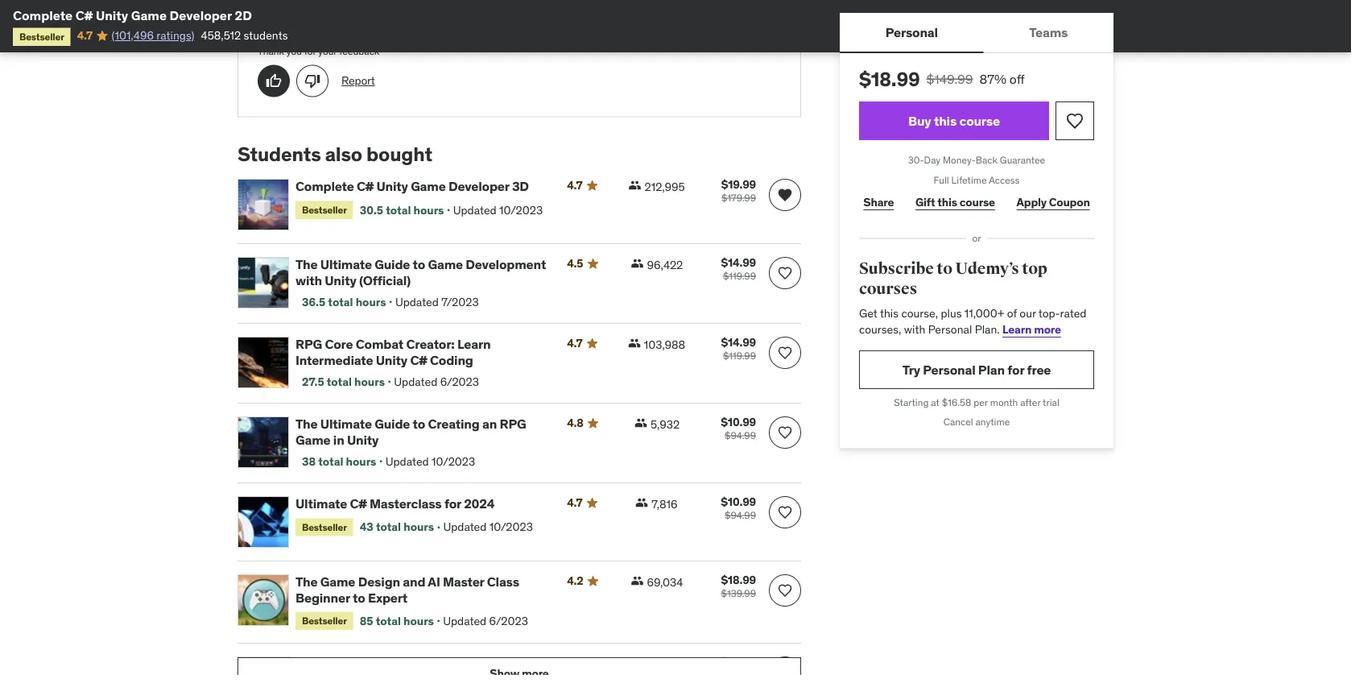 Task type: locate. For each thing, give the bounding box(es) containing it.
beginner
[[296, 589, 350, 606]]

thank
[[258, 45, 284, 58]]

0 vertical spatial complete
[[13, 7, 73, 23]]

(101,496
[[112, 28, 154, 43]]

2023
[[392, 671, 423, 675]]

money-
[[943, 153, 976, 166]]

updated down 'the ultimate guide to creating an rpg game in unity'
[[386, 454, 429, 469]]

ultimate inside unity c# programming: ultimate guide to game scripting 2023
[[439, 656, 490, 672]]

1 vertical spatial $10.99 $94.99
[[721, 495, 756, 522]]

learn more link
[[1003, 322, 1062, 337]]

the up 36.5
[[296, 256, 318, 273]]

bestseller
[[19, 30, 64, 43], [302, 203, 347, 216], [302, 521, 347, 533], [302, 614, 347, 627]]

6/2023 for 27.5 total hours
[[440, 375, 479, 389]]

1 horizontal spatial complete
[[296, 178, 354, 195]]

learn down "of"
[[1003, 322, 1032, 337]]

course inside button
[[960, 112, 1000, 129]]

0 horizontal spatial developer
[[170, 7, 232, 23]]

2 horizontal spatial for
[[1008, 361, 1025, 378]]

ultimate up 36.5 total hours
[[320, 256, 372, 273]]

1 $119.99 from the top
[[723, 270, 756, 282]]

xsmall image left 69,034
[[631, 574, 644, 587]]

$18.99 right 69,034
[[721, 573, 756, 587]]

updated
[[453, 202, 497, 217], [395, 295, 439, 309], [394, 375, 438, 389], [386, 454, 429, 469], [443, 520, 487, 534], [443, 613, 487, 628]]

game left scripting
[[296, 671, 331, 675]]

1 4.8 from the top
[[567, 416, 584, 430]]

total right 38
[[318, 454, 343, 469]]

3 the from the top
[[296, 574, 318, 590]]

3 $10.99 from the top
[[721, 655, 756, 669]]

top
[[1022, 258, 1048, 278]]

the game design and ai master class beginner to expert
[[296, 574, 520, 606]]

xsmall image left 5,932
[[635, 417, 648, 429]]

4.8 for 5,932
[[567, 416, 584, 430]]

0 horizontal spatial with
[[296, 272, 322, 288]]

the left design
[[296, 574, 318, 590]]

to inside "the ultimate guide to game development with unity (official)"
[[413, 256, 425, 273]]

students
[[238, 142, 321, 166]]

1 vertical spatial rpg
[[500, 416, 526, 432]]

$10.99 $94.99
[[721, 415, 756, 442], [721, 495, 756, 522]]

1 vertical spatial this
[[938, 195, 958, 210]]

hours for 30.5 total hours
[[414, 202, 444, 217]]

1 vertical spatial $94.99
[[725, 509, 756, 522]]

this inside button
[[934, 112, 957, 129]]

10/2023
[[500, 202, 543, 217], [432, 454, 475, 469], [490, 520, 533, 534]]

2 wishlist image from the top
[[777, 265, 793, 281]]

ultimate right 2023
[[439, 656, 490, 672]]

0 horizontal spatial for
[[304, 45, 316, 58]]

6/2023
[[440, 375, 479, 389], [489, 613, 528, 628]]

to inside 'the ultimate guide to creating an rpg game in unity'
[[413, 416, 425, 432]]

course
[[960, 112, 1000, 129], [960, 195, 996, 210]]

game up 38
[[296, 431, 331, 448]]

4.8
[[567, 416, 584, 430], [567, 656, 584, 670]]

unity left scripting
[[296, 656, 327, 672]]

6/2023 for 85 total hours
[[489, 613, 528, 628]]

$18.99 up buy
[[860, 67, 920, 91]]

updated down rpg core combat creator: learn intermediate unity c# coding link
[[394, 375, 438, 389]]

2 vertical spatial 10/2023
[[490, 520, 533, 534]]

0 vertical spatial $18.99
[[860, 67, 920, 91]]

for left 2024
[[445, 495, 461, 512]]

1 $14.99 from the top
[[721, 255, 756, 270]]

for for try personal plan for free
[[1008, 361, 1025, 378]]

0 vertical spatial developer
[[170, 7, 232, 23]]

unity c# programming: ultimate guide to game scripting 2023 link
[[296, 656, 548, 675]]

0 vertical spatial xsmall image
[[629, 179, 642, 192]]

0 horizontal spatial $18.99
[[721, 573, 756, 587]]

xsmall image left 96,422
[[631, 257, 644, 270]]

this inside get this course, plus 11,000+ of our top-rated courses, with personal plan.
[[880, 306, 899, 321]]

xsmall image for the game design and ai master class beginner to expert
[[631, 574, 644, 587]]

report
[[342, 73, 375, 88]]

updated down 2024
[[443, 520, 487, 534]]

1 vertical spatial $14.99
[[721, 335, 756, 350]]

unity up 27.5 total hours on the bottom of page
[[376, 351, 408, 368]]

1 vertical spatial course
[[960, 195, 996, 210]]

wishlist image for 3d
[[777, 187, 793, 203]]

hours down ultimate c# masterclass for 2024 link
[[404, 520, 434, 534]]

xsmall image
[[629, 179, 642, 192], [631, 257, 644, 270], [636, 496, 649, 509]]

2 $14.99 $119.99 from the top
[[721, 335, 756, 362]]

0 horizontal spatial 6/2023
[[440, 375, 479, 389]]

hours right 38
[[346, 454, 377, 469]]

ai
[[428, 574, 440, 590]]

free
[[1027, 361, 1051, 378]]

hours down (official)
[[356, 295, 386, 309]]

2 $94.99 from the top
[[725, 509, 756, 522]]

2 vertical spatial the
[[296, 574, 318, 590]]

guide inside 'the ultimate guide to creating an rpg game in unity'
[[375, 416, 410, 432]]

96,422
[[647, 257, 683, 272]]

1 vertical spatial for
[[1008, 361, 1025, 378]]

$14.99 $119.99 down $179.99
[[721, 255, 756, 282]]

$94.99
[[725, 429, 756, 442], [725, 509, 756, 522]]

for left free
[[1008, 361, 1025, 378]]

0 vertical spatial updated 6/2023
[[394, 375, 479, 389]]

2 course from the top
[[960, 195, 996, 210]]

0 vertical spatial $14.99
[[721, 255, 756, 270]]

learn more
[[1003, 322, 1062, 337]]

2 vertical spatial this
[[880, 306, 899, 321]]

updated down "the ultimate guide to game development with unity (official)"
[[395, 295, 439, 309]]

10/2023 down 3d
[[500, 202, 543, 217]]

0 horizontal spatial learn
[[458, 336, 491, 353]]

$10.99 $94.99 for the ultimate guide to creating an rpg game in unity
[[721, 415, 756, 442]]

2 the from the top
[[296, 416, 318, 432]]

0 vertical spatial this
[[934, 112, 957, 129]]

$119.99 for rpg core combat creator: learn intermediate unity c# coding
[[723, 350, 756, 362]]

total right 30.5
[[386, 202, 411, 217]]

1 horizontal spatial with
[[904, 322, 926, 337]]

the for the ultimate guide to creating an rpg game in unity
[[296, 416, 318, 432]]

4.2
[[567, 574, 584, 588]]

1 vertical spatial xsmall image
[[631, 257, 644, 270]]

$14.99 for the ultimate guide to game development with unity (official)
[[721, 255, 756, 270]]

1 horizontal spatial 6/2023
[[489, 613, 528, 628]]

report button
[[342, 73, 375, 89]]

hours for 85 total hours
[[404, 613, 434, 628]]

0 vertical spatial rpg
[[296, 336, 322, 353]]

2024
[[464, 495, 495, 512]]

$14.99 $119.99 right 103,988
[[721, 335, 756, 362]]

c# inside unity c# programming: ultimate guide to game scripting 2023
[[330, 656, 347, 672]]

0 vertical spatial $14.99 $119.99
[[721, 255, 756, 282]]

0 horizontal spatial rpg
[[296, 336, 322, 353]]

rpg inside 'the ultimate guide to creating an rpg game in unity'
[[500, 416, 526, 432]]

2 vertical spatial $10.99
[[721, 655, 756, 669]]

1 horizontal spatial rpg
[[500, 416, 526, 432]]

1 vertical spatial with
[[904, 322, 926, 337]]

c# inside rpg core combat creator: learn intermediate unity c# coding
[[410, 351, 427, 368]]

$119.99
[[723, 270, 756, 282], [723, 350, 756, 362]]

$10.99 $94.99 right 7,816
[[721, 495, 756, 522]]

7,816
[[652, 497, 678, 511]]

guide for creating
[[375, 416, 410, 432]]

ultimate c# masterclass for 2024 link
[[296, 495, 548, 512]]

updated 6/2023 down 'coding'
[[394, 375, 479, 389]]

for
[[304, 45, 316, 58], [1008, 361, 1025, 378], [445, 495, 461, 512]]

1 vertical spatial personal
[[929, 322, 972, 337]]

4.7
[[77, 28, 93, 43], [567, 178, 583, 193], [567, 336, 583, 351], [567, 495, 583, 510]]

1 vertical spatial guide
[[375, 416, 410, 432]]

unity up 36.5 total hours
[[325, 272, 357, 288]]

c# for ultimate c# masterclass for 2024
[[350, 495, 367, 512]]

ultimate up 38 total hours
[[320, 416, 372, 432]]

udemy's
[[956, 258, 1020, 278]]

guide inside "the ultimate guide to game development with unity (official)"
[[375, 256, 410, 273]]

$14.99 down $179.99
[[721, 255, 756, 270]]

1 vertical spatial $119.99
[[723, 350, 756, 362]]

wishlist image
[[777, 187, 793, 203], [777, 265, 793, 281], [777, 345, 793, 361], [777, 504, 793, 520]]

c#
[[76, 7, 93, 23], [357, 178, 374, 195], [410, 351, 427, 368], [350, 495, 367, 512], [330, 656, 347, 672]]

our
[[1020, 306, 1036, 321]]

27.5 total hours
[[302, 375, 385, 389]]

coding
[[430, 351, 473, 368]]

xsmall image left 1,752
[[636, 656, 649, 669]]

updated 10/2023 down the ultimate guide to creating an rpg game in unity "link"
[[386, 454, 475, 469]]

4.7 right 3d
[[567, 178, 583, 193]]

2 vertical spatial wishlist image
[[777, 582, 793, 599]]

guide
[[375, 256, 410, 273], [375, 416, 410, 432], [493, 656, 528, 672]]

1 wishlist image from the top
[[777, 187, 793, 203]]

1 horizontal spatial developer
[[449, 178, 510, 195]]

$10.99 right 7,816
[[721, 495, 756, 509]]

this right buy
[[934, 112, 957, 129]]

hours for 27.5 total hours
[[354, 375, 385, 389]]

total for 30.5
[[386, 202, 411, 217]]

$10.99 $94.99 right 5,932
[[721, 415, 756, 442]]

the inside the game design and ai master class beginner to expert
[[296, 574, 318, 590]]

hours for 43 total hours
[[404, 520, 434, 534]]

0 vertical spatial for
[[304, 45, 316, 58]]

hours for 36.5 total hours
[[356, 295, 386, 309]]

0 vertical spatial personal
[[886, 24, 938, 40]]

xsmall image for development
[[631, 257, 644, 270]]

1 horizontal spatial for
[[445, 495, 461, 512]]

wishlist image for intermediate
[[777, 345, 793, 361]]

developer for 3d
[[449, 178, 510, 195]]

total for 27.5
[[327, 375, 352, 389]]

1 horizontal spatial $18.99
[[860, 67, 920, 91]]

wishlist image for development
[[777, 265, 793, 281]]

the for the game design and ai master class beginner to expert
[[296, 574, 318, 590]]

updated 10/2023 for developer
[[453, 202, 543, 217]]

creator:
[[406, 336, 455, 353]]

learn
[[1003, 322, 1032, 337], [458, 336, 491, 353]]

1 vertical spatial the
[[296, 416, 318, 432]]

personal up $16.58
[[923, 361, 976, 378]]

1 vertical spatial 4.8
[[567, 656, 584, 670]]

3 wishlist image from the top
[[777, 345, 793, 361]]

try personal plan for free link
[[860, 350, 1095, 389]]

after
[[1021, 396, 1041, 408]]

personal inside get this course, plus 11,000+ of our top-rated courses, with personal plan.
[[929, 322, 972, 337]]

1 vertical spatial complete
[[296, 178, 354, 195]]

3d
[[512, 178, 529, 195]]

learn right creator:
[[458, 336, 491, 353]]

anytime
[[976, 416, 1010, 428]]

this right gift
[[938, 195, 958, 210]]

2 $14.99 from the top
[[721, 335, 756, 350]]

2d
[[235, 7, 252, 23]]

4 wishlist image from the top
[[777, 504, 793, 520]]

1 horizontal spatial learn
[[1003, 322, 1032, 337]]

2 $10.99 from the top
[[721, 495, 756, 509]]

developer
[[170, 7, 232, 23], [449, 178, 510, 195]]

1 $14.99 $119.99 from the top
[[721, 255, 756, 282]]

hours
[[414, 202, 444, 217], [356, 295, 386, 309], [354, 375, 385, 389], [346, 454, 377, 469], [404, 520, 434, 534], [404, 613, 434, 628]]

1 vertical spatial 10/2023
[[432, 454, 475, 469]]

to inside subscribe to udemy's top courses
[[937, 258, 953, 278]]

bestseller for ultimate
[[302, 521, 347, 533]]

the inside "the ultimate guide to game development with unity (official)"
[[296, 256, 318, 273]]

2 vertical spatial for
[[445, 495, 461, 512]]

$14.99
[[721, 255, 756, 270], [721, 335, 756, 350]]

$179.99
[[722, 192, 756, 204]]

the inside 'the ultimate guide to creating an rpg game in unity'
[[296, 416, 318, 432]]

updated 10/2023 down 2024
[[443, 520, 533, 534]]

developer up 458,512 on the left of page
[[170, 7, 232, 23]]

game left design
[[320, 574, 356, 590]]

updated 10/2023 down 3d
[[453, 202, 543, 217]]

0 vertical spatial guide
[[375, 256, 410, 273]]

course up back
[[960, 112, 1000, 129]]

personal down plus
[[929, 322, 972, 337]]

$14.99 $119.99
[[721, 255, 756, 282], [721, 335, 756, 362]]

hours down the game design and ai master class beginner to expert link
[[404, 613, 434, 628]]

get this course, plus 11,000+ of our top-rated courses, with personal plan.
[[860, 306, 1087, 337]]

0 vertical spatial updated 10/2023
[[453, 202, 543, 217]]

gift
[[916, 195, 936, 210]]

with up 36.5
[[296, 272, 322, 288]]

updated for 38 total hours
[[386, 454, 429, 469]]

this
[[934, 112, 957, 129], [938, 195, 958, 210], [880, 306, 899, 321]]

rpg core combat creator: learn intermediate unity c# coding
[[296, 336, 491, 368]]

updated for 27.5 total hours
[[394, 375, 438, 389]]

updated 7/2023
[[395, 295, 479, 309]]

$94.99 right 5,932
[[725, 429, 756, 442]]

0 horizontal spatial complete
[[13, 7, 73, 23]]

2 vertical spatial xsmall image
[[636, 496, 649, 509]]

thank you for your feedback
[[258, 45, 380, 58]]

updated 10/2023
[[453, 202, 543, 217], [386, 454, 475, 469], [443, 520, 533, 534]]

personal up $18.99 $149.99 87% off
[[886, 24, 938, 40]]

$10.99 right 5,932
[[721, 415, 756, 429]]

hours down rpg core combat creator: learn intermediate unity c# coding
[[354, 375, 385, 389]]

10/2023 down 2024
[[490, 520, 533, 534]]

developer left 3d
[[449, 178, 510, 195]]

with down course,
[[904, 322, 926, 337]]

personal button
[[840, 13, 984, 52]]

xsmall image
[[628, 337, 641, 350], [635, 417, 648, 429], [631, 574, 644, 587], [636, 656, 649, 669]]

0 vertical spatial $10.99 $94.99
[[721, 415, 756, 442]]

1 vertical spatial updated 6/2023
[[443, 613, 528, 628]]

developer for 2d
[[170, 7, 232, 23]]

43
[[360, 520, 374, 534]]

0 vertical spatial $94.99
[[725, 429, 756, 442]]

course down lifetime
[[960, 195, 996, 210]]

game up updated 7/2023
[[428, 256, 463, 273]]

0 vertical spatial 6/2023
[[440, 375, 479, 389]]

plan.
[[975, 322, 1000, 337]]

10/2023 down creating on the left bottom
[[432, 454, 475, 469]]

updated 6/2023 down class
[[443, 613, 528, 628]]

wishlist image
[[1066, 111, 1085, 130], [777, 425, 793, 441], [777, 582, 793, 599]]

this for gift
[[938, 195, 958, 210]]

total right 36.5
[[328, 295, 353, 309]]

1 vertical spatial updated 10/2023
[[386, 454, 475, 469]]

the left in
[[296, 416, 318, 432]]

updated down master
[[443, 613, 487, 628]]

xsmall image left 103,988
[[628, 337, 641, 350]]

try
[[903, 361, 921, 378]]

1 vertical spatial 6/2023
[[489, 613, 528, 628]]

1 vertical spatial wishlist image
[[777, 425, 793, 441]]

6/2023 down class
[[489, 613, 528, 628]]

6/2023 down 'coding'
[[440, 375, 479, 389]]

1 vertical spatial $10.99
[[721, 495, 756, 509]]

rpg right an
[[500, 416, 526, 432]]

share button
[[860, 187, 899, 219]]

c# for complete c# unity game developer 2d
[[76, 7, 93, 23]]

$14.99 right 103,988
[[721, 335, 756, 350]]

1 vertical spatial $14.99 $119.99
[[721, 335, 756, 362]]

updated down complete c# unity game developer 3d link
[[453, 202, 497, 217]]

for right you
[[304, 45, 316, 58]]

2 $119.99 from the top
[[723, 350, 756, 362]]

0 vertical spatial course
[[960, 112, 1000, 129]]

1 course from the top
[[960, 112, 1000, 129]]

buy
[[909, 112, 932, 129]]

subscribe to udemy's top courses
[[860, 258, 1048, 299]]

2 $10.99 $94.99 from the top
[[721, 495, 756, 522]]

0 vertical spatial the
[[296, 256, 318, 273]]

tab list containing personal
[[840, 13, 1114, 53]]

the ultimate guide to creating an rpg game in unity link
[[296, 416, 548, 448]]

xsmall image left 7,816
[[636, 496, 649, 509]]

you
[[287, 45, 302, 58]]

development
[[466, 256, 546, 273]]

1 vertical spatial $18.99
[[721, 573, 756, 587]]

$10.99 down "$139.99"
[[721, 655, 756, 669]]

apply coupon
[[1017, 195, 1090, 210]]

xsmall image for rpg core combat creator: learn intermediate unity c# coding
[[628, 337, 641, 350]]

1 vertical spatial developer
[[449, 178, 510, 195]]

updated for 85 total hours
[[443, 613, 487, 628]]

xsmall image left the 212,995
[[629, 179, 642, 192]]

to
[[413, 256, 425, 273], [937, 258, 953, 278], [413, 416, 425, 432], [353, 589, 365, 606], [531, 656, 544, 672]]

1,752
[[653, 657, 678, 671]]

$94.99 up the $18.99 $139.99
[[725, 509, 756, 522]]

2 vertical spatial updated 10/2023
[[443, 520, 533, 534]]

unity inside unity c# programming: ultimate guide to game scripting 2023
[[296, 656, 327, 672]]

complete c# unity game developer 3d
[[296, 178, 529, 195]]

total right 85
[[376, 613, 401, 628]]

1 the from the top
[[296, 256, 318, 273]]

$119.99 right 103,988
[[723, 350, 756, 362]]

4.7 down 4.5 at the left top
[[567, 336, 583, 351]]

month
[[991, 396, 1018, 408]]

bestseller for complete
[[302, 203, 347, 216]]

4.7 up 4.2
[[567, 495, 583, 510]]

hours down complete c# unity game developer 3d link
[[414, 202, 444, 217]]

1 $94.99 from the top
[[725, 429, 756, 442]]

unity right in
[[347, 431, 379, 448]]

guarantee
[[1000, 153, 1046, 166]]

tab list
[[840, 13, 1114, 53]]

0 vertical spatial $119.99
[[723, 270, 756, 282]]

teams button
[[984, 13, 1114, 52]]

$119.99 right 96,422
[[723, 270, 756, 282]]

36.5
[[302, 295, 326, 309]]

total for 38
[[318, 454, 343, 469]]

starting at $16.58 per month after trial cancel anytime
[[894, 396, 1060, 428]]

0 vertical spatial 4.8
[[567, 416, 584, 430]]

0 vertical spatial $10.99
[[721, 415, 756, 429]]

total down intermediate on the bottom left
[[327, 375, 352, 389]]

rpg left core
[[296, 336, 322, 353]]

0 vertical spatial 10/2023
[[500, 202, 543, 217]]

2 vertical spatial guide
[[493, 656, 528, 672]]

5,932
[[651, 417, 680, 431]]

this up courses,
[[880, 306, 899, 321]]

1 $10.99 $94.99 from the top
[[721, 415, 756, 442]]

total right 43 at the bottom left of the page
[[376, 520, 401, 534]]

1 $10.99 from the top
[[721, 415, 756, 429]]

0 vertical spatial with
[[296, 272, 322, 288]]

2 4.8 from the top
[[567, 656, 584, 670]]

wishlist image for the ultimate guide to creating an rpg game in unity
[[777, 425, 793, 441]]



Task type: describe. For each thing, give the bounding box(es) containing it.
0 vertical spatial wishlist image
[[1066, 111, 1085, 130]]

courses
[[860, 279, 918, 299]]

off
[[1010, 70, 1025, 87]]

$16.58
[[942, 396, 972, 408]]

2 vertical spatial personal
[[923, 361, 976, 378]]

to inside the game design and ai master class beginner to expert
[[353, 589, 365, 606]]

game inside 'the ultimate guide to creating an rpg game in unity'
[[296, 431, 331, 448]]

updated 10/2023 for 2024
[[443, 520, 533, 534]]

for for ultimate c# masterclass for 2024
[[445, 495, 461, 512]]

get
[[860, 306, 878, 321]]

complete for complete c# unity game developer 3d
[[296, 178, 354, 195]]

feedback
[[339, 45, 380, 58]]

guide inside unity c# programming: ultimate guide to game scripting 2023
[[493, 656, 528, 672]]

unity up the 30.5 total hours
[[377, 178, 408, 195]]

$14.99 for rpg core combat creator: learn intermediate unity c# coding
[[721, 335, 756, 350]]

full
[[934, 173, 950, 186]]

27.5
[[302, 375, 324, 389]]

ultimate inside "the ultimate guide to game development with unity (official)"
[[320, 256, 372, 273]]

students
[[244, 28, 288, 43]]

game inside "the ultimate guide to game development with unity (official)"
[[428, 256, 463, 273]]

7/2023
[[442, 295, 479, 309]]

complete c# unity game developer 2d
[[13, 7, 252, 23]]

$94.99 for ultimate c# masterclass for 2024
[[725, 509, 756, 522]]

xsmall image for the ultimate guide to creating an rpg game in unity
[[635, 417, 648, 429]]

updated 6/2023 for 85 total hours
[[443, 613, 528, 628]]

expert
[[368, 589, 408, 606]]

4.7 for ultimate c# masterclass for 2024
[[567, 495, 583, 510]]

$18.99 for $18.99 $149.99 87% off
[[860, 67, 920, 91]]

(101,496 ratings)
[[112, 28, 195, 43]]

$19.99 $179.99
[[721, 177, 756, 204]]

intermediate
[[296, 351, 373, 368]]

updated for 30.5 total hours
[[453, 202, 497, 217]]

scripting
[[333, 671, 389, 675]]

personal inside button
[[886, 24, 938, 40]]

game up (101,496 ratings)
[[131, 7, 167, 23]]

38 total hours
[[302, 454, 377, 469]]

masterclass
[[370, 495, 442, 512]]

10/2023 for developer
[[500, 202, 543, 217]]

4.5
[[567, 256, 583, 271]]

11,000+
[[965, 306, 1005, 321]]

design
[[358, 574, 400, 590]]

with inside get this course, plus 11,000+ of our top-rated courses, with personal plan.
[[904, 322, 926, 337]]

rated
[[1061, 306, 1087, 321]]

$94.99 for the ultimate guide to creating an rpg game in unity
[[725, 429, 756, 442]]

apply
[[1017, 195, 1047, 210]]

learn inside rpg core combat creator: learn intermediate unity c# coding
[[458, 336, 491, 353]]

with inside "the ultimate guide to game development with unity (official)"
[[296, 272, 322, 288]]

starting
[[894, 396, 929, 408]]

(official)
[[359, 272, 411, 288]]

updated 6/2023 for 27.5 total hours
[[394, 375, 479, 389]]

unity up (101,496
[[96, 7, 128, 23]]

an
[[483, 416, 497, 432]]

access
[[989, 173, 1020, 186]]

total for 85
[[376, 613, 401, 628]]

4.7 for rpg core combat creator: learn intermediate unity c# coding
[[567, 336, 583, 351]]

4.7 left (101,496
[[77, 28, 93, 43]]

xsmall image for 3d
[[629, 179, 642, 192]]

the ultimate guide to game development with unity (official)
[[296, 256, 546, 288]]

$10.99 for the ultimate guide to creating an rpg game in unity
[[721, 415, 756, 429]]

36.5 total hours
[[302, 295, 386, 309]]

4.7 for complete c# unity game developer 3d
[[567, 178, 583, 193]]

rpg core combat creator: learn intermediate unity c# coding link
[[296, 336, 548, 368]]

ultimate down 38
[[296, 495, 347, 512]]

course for gift this course
[[960, 195, 996, 210]]

to inside unity c# programming: ultimate guide to game scripting 2023
[[531, 656, 544, 672]]

wishlist image for the game design and ai master class beginner to expert
[[777, 582, 793, 599]]

30.5
[[360, 202, 383, 217]]

programming:
[[350, 656, 436, 672]]

$19.99
[[721, 177, 756, 192]]

$10.99 $94.99 for ultimate c# masterclass for 2024
[[721, 495, 756, 522]]

rpg inside rpg core combat creator: learn intermediate unity c# coding
[[296, 336, 322, 353]]

game inside unity c# programming: ultimate guide to game scripting 2023
[[296, 671, 331, 675]]

core
[[325, 336, 353, 353]]

c# for unity c# programming: ultimate guide to game scripting 2023
[[330, 656, 347, 672]]

$14.99 $119.99 for the ultimate guide to game development with unity (official)
[[721, 255, 756, 282]]

$18.99 $139.99
[[721, 573, 756, 600]]

courses,
[[860, 322, 902, 337]]

game up the 30.5 total hours
[[411, 178, 446, 195]]

total for 43
[[376, 520, 401, 534]]

this for buy
[[934, 112, 957, 129]]

$139.99
[[721, 587, 756, 600]]

30-day money-back guarantee full lifetime access
[[908, 153, 1046, 186]]

undo mark as helpful image
[[266, 73, 282, 89]]

updated for 36.5 total hours
[[395, 295, 439, 309]]

subscribe
[[860, 258, 934, 278]]

hours for 38 total hours
[[346, 454, 377, 469]]

gift this course link
[[912, 187, 1000, 219]]

$10.99 for ultimate c# masterclass for 2024
[[721, 495, 756, 509]]

share
[[864, 195, 894, 210]]

4.8 for 1,752
[[567, 656, 584, 670]]

unity c# programming: ultimate guide to game scripting 2023
[[296, 656, 544, 675]]

also
[[325, 142, 362, 166]]

your
[[318, 45, 337, 58]]

or
[[973, 232, 982, 245]]

students also bought
[[238, 142, 432, 166]]

buy this course
[[909, 112, 1000, 129]]

game inside the game design and ai master class beginner to expert
[[320, 574, 356, 590]]

guide for game
[[375, 256, 410, 273]]

c# for complete c# unity game developer 3d
[[357, 178, 374, 195]]

coupon
[[1050, 195, 1090, 210]]

$18.99 $149.99 87% off
[[860, 67, 1025, 91]]

class
[[487, 574, 520, 590]]

updated for 43 total hours
[[443, 520, 487, 534]]

lifetime
[[952, 173, 987, 186]]

unity inside "the ultimate guide to game development with unity (official)"
[[325, 272, 357, 288]]

unity inside rpg core combat creator: learn intermediate unity c# coding
[[376, 351, 408, 368]]

$14.99 $119.99 for rpg core combat creator: learn intermediate unity c# coding
[[721, 335, 756, 362]]

mark as unhelpful image
[[304, 73, 321, 89]]

458,512 students
[[201, 28, 288, 43]]

day
[[924, 153, 941, 166]]

per
[[974, 396, 988, 408]]

trial
[[1043, 396, 1060, 408]]

complete for complete c# unity game developer 2d
[[13, 7, 73, 23]]

ultimate c# masterclass for 2024
[[296, 495, 495, 512]]

buy this course button
[[860, 101, 1050, 140]]

total for 36.5
[[328, 295, 353, 309]]

unity inside 'the ultimate guide to creating an rpg game in unity'
[[347, 431, 379, 448]]

30.5 total hours
[[360, 202, 444, 217]]

this for get
[[880, 306, 899, 321]]

creating
[[428, 416, 480, 432]]

gift this course
[[916, 195, 996, 210]]

43 total hours
[[360, 520, 434, 534]]

85 total hours
[[360, 613, 434, 628]]

back
[[976, 153, 998, 166]]

course,
[[902, 306, 938, 321]]

38
[[302, 454, 316, 469]]

bestseller for the
[[302, 614, 347, 627]]

course for buy this course
[[960, 112, 1000, 129]]

30-
[[908, 153, 924, 166]]

the for the ultimate guide to game development with unity (official)
[[296, 256, 318, 273]]

103,988
[[644, 337, 686, 352]]

458,512
[[201, 28, 241, 43]]

$149.99
[[927, 70, 973, 87]]

ultimate inside 'the ultimate guide to creating an rpg game in unity'
[[320, 416, 372, 432]]

combat
[[356, 336, 404, 353]]

plan
[[979, 361, 1005, 378]]

$18.99 for $18.99 $139.99
[[721, 573, 756, 587]]

10/2023 for 2024
[[490, 520, 533, 534]]

apply coupon button
[[1013, 187, 1095, 219]]

$119.99 for the ultimate guide to game development with unity (official)
[[723, 270, 756, 282]]



Task type: vqa. For each thing, say whether or not it's contained in the screenshot.


